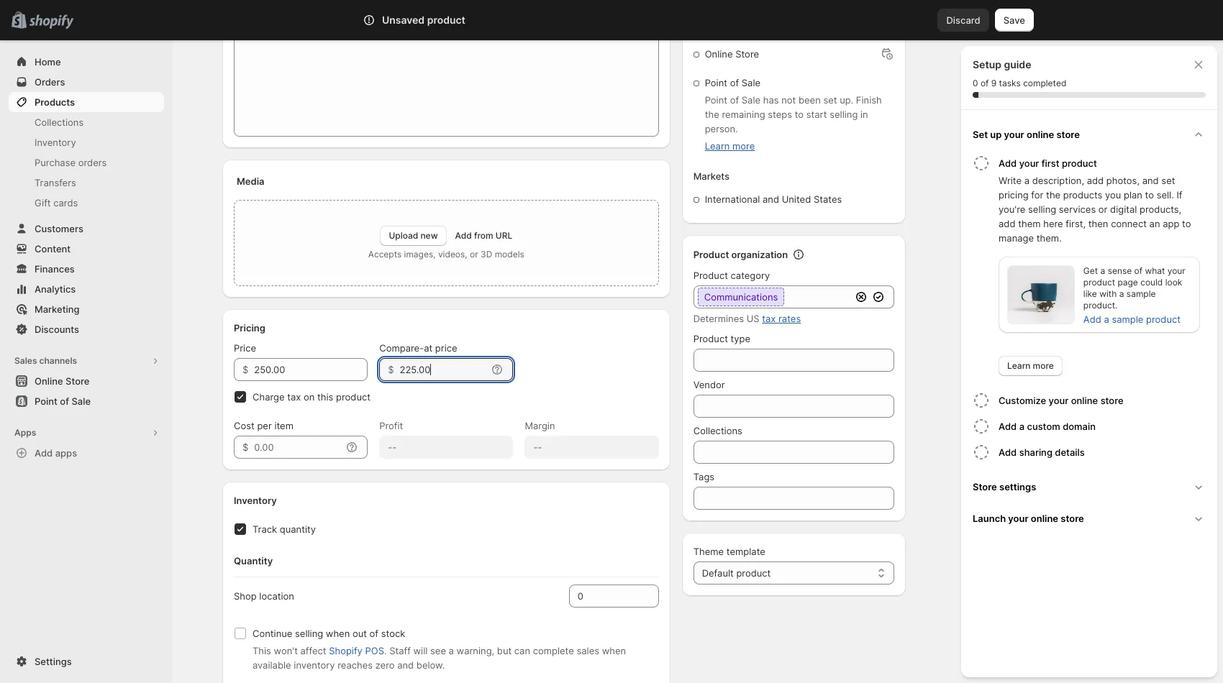 Task type: locate. For each thing, give the bounding box(es) containing it.
add right mark add sharing details as done icon
[[999, 447, 1017, 459]]

1 vertical spatial point of sale
[[35, 396, 91, 407]]

when up shopify
[[326, 628, 350, 640]]

tax right us
[[762, 313, 776, 325]]

learn down person.
[[705, 140, 730, 152]]

1 vertical spatial online
[[35, 376, 63, 387]]

learn
[[705, 140, 730, 152], [1008, 361, 1031, 371]]

shopify pos link
[[329, 646, 384, 657]]

photos,
[[1107, 175, 1140, 186]]

apps
[[55, 448, 77, 459]]

1 vertical spatial inventory
[[234, 495, 277, 507]]

1 horizontal spatial set
[[1162, 175, 1176, 186]]

like
[[1084, 289, 1098, 299]]

learn inside point of sale has not been set up. finish the remaining steps to start selling in person. learn more
[[705, 140, 730, 152]]

a
[[1025, 175, 1030, 186], [1101, 266, 1106, 276], [1120, 289, 1125, 299], [1105, 314, 1110, 325], [1020, 421, 1025, 433], [449, 646, 454, 657]]

Vendor text field
[[694, 395, 895, 418]]

1 vertical spatial learn more link
[[999, 356, 1063, 376]]

online up the add your first product
[[1027, 129, 1055, 140]]

cost per item
[[234, 420, 294, 432]]

online store button
[[0, 371, 173, 392]]

cards
[[53, 197, 78, 209]]

0 horizontal spatial selling
[[295, 628, 323, 640]]

the down description,
[[1047, 189, 1061, 201]]

complete
[[533, 646, 574, 657]]

0 vertical spatial online
[[1027, 129, 1055, 140]]

and down staff
[[397, 660, 414, 672]]

1 vertical spatial more
[[1033, 361, 1054, 371]]

selling inside write a description, add photos, and set pricing for the products you plan to sell. if you're selling services or digital products, add them here first, then connect an app to manage them.
[[1029, 204, 1057, 215]]

1 product from the top
[[694, 249, 729, 261]]

1 vertical spatial store
[[66, 376, 90, 387]]

online inside launch your online store button
[[1031, 513, 1059, 525]]

0 vertical spatial to
[[795, 109, 804, 120]]

set
[[973, 129, 988, 140]]

online down settings
[[1031, 513, 1059, 525]]

inventory up purchase
[[35, 137, 76, 148]]

store up the "launch"
[[973, 482, 998, 493]]

0 vertical spatial online store
[[705, 48, 759, 60]]

$ down 'price'
[[243, 364, 249, 376]]

point of sale up remaining
[[705, 77, 761, 89]]

product up description,
[[1063, 158, 1098, 169]]

1 vertical spatial tax
[[287, 392, 301, 403]]

collections down vendor on the right
[[694, 425, 743, 437]]

1 horizontal spatial or
[[1099, 204, 1108, 215]]

1 vertical spatial to
[[1146, 189, 1155, 201]]

transfers link
[[9, 173, 164, 193]]

store up add a custom domain button
[[1101, 395, 1124, 407]]

2 vertical spatial sale
[[72, 396, 91, 407]]

in
[[861, 109, 869, 120]]

tax
[[762, 313, 776, 325], [287, 392, 301, 403]]

0 horizontal spatial online store
[[35, 376, 90, 387]]

Product type text field
[[694, 349, 895, 372]]

1 vertical spatial learn
[[1008, 361, 1031, 371]]

discounts link
[[9, 320, 164, 340]]

your up 'add a custom domain'
[[1049, 395, 1069, 407]]

online store inside button
[[35, 376, 90, 387]]

2 vertical spatial store
[[1061, 513, 1085, 525]]

a right see
[[449, 646, 454, 657]]

selling up affect
[[295, 628, 323, 640]]

0 horizontal spatial collections
[[35, 117, 84, 128]]

sales channels
[[14, 356, 77, 366]]

Collections text field
[[694, 441, 895, 464]]

learn more link down person.
[[705, 140, 755, 152]]

to left sell. at the right top
[[1146, 189, 1155, 201]]

your for launch your online store
[[1009, 513, 1029, 525]]

custom
[[1028, 421, 1061, 433]]

your right up
[[1005, 129, 1025, 140]]

person.
[[705, 123, 738, 135]]

purchase orders
[[35, 157, 107, 168]]

2 vertical spatial selling
[[295, 628, 323, 640]]

margin
[[525, 420, 555, 432]]

1 horizontal spatial point of sale
[[705, 77, 761, 89]]

store up point of sale link
[[66, 376, 90, 387]]

settings link
[[9, 652, 164, 672]]

product for product type
[[694, 333, 728, 345]]

$ down 'compare-'
[[388, 364, 394, 376]]

0 vertical spatial tax
[[762, 313, 776, 325]]

1 vertical spatial online store
[[35, 376, 90, 387]]

online up remaining
[[705, 48, 733, 60]]

0 horizontal spatial when
[[326, 628, 350, 640]]

0 horizontal spatial set
[[824, 94, 838, 106]]

profit
[[380, 420, 403, 432]]

1 horizontal spatial selling
[[830, 109, 858, 120]]

point up remaining
[[705, 77, 728, 89]]

0 horizontal spatial point of sale
[[35, 396, 91, 407]]

learn more
[[1008, 361, 1054, 371]]

to left start at the right of page
[[795, 109, 804, 120]]

online inside set up your online store button
[[1027, 129, 1055, 140]]

1 vertical spatial the
[[1047, 189, 1061, 201]]

add sharing details
[[999, 447, 1085, 459]]

store inside button
[[1061, 513, 1085, 525]]

1 vertical spatial point
[[705, 94, 728, 106]]

or left '3d' in the top of the page
[[470, 249, 478, 260]]

0 horizontal spatial or
[[470, 249, 478, 260]]

Price text field
[[254, 358, 368, 382]]

add for url
[[455, 230, 472, 241]]

price
[[234, 343, 256, 354]]

the inside point of sale has not been set up. finish the remaining steps to start selling in person. learn more
[[705, 109, 720, 120]]

1 vertical spatial set
[[1162, 175, 1176, 186]]

1 vertical spatial sale
[[742, 94, 761, 106]]

Tags text field
[[694, 487, 895, 510]]

1 vertical spatial sample
[[1112, 314, 1144, 325]]

the inside write a description, add photos, and set pricing for the products you plan to sell. if you're selling services or digital products, add them here first, then connect an app to manage them.
[[1047, 189, 1061, 201]]

sense
[[1108, 266, 1132, 276]]

add right mark add a custom domain as done icon
[[999, 421, 1017, 433]]

when inside . staff will see a warning, but can complete sales when available inventory reaches zero and below.
[[602, 646, 626, 657]]

when right "sales"
[[602, 646, 626, 657]]

0 vertical spatial the
[[705, 109, 720, 120]]

0 vertical spatial online
[[705, 48, 733, 60]]

for
[[1032, 189, 1044, 201]]

1 horizontal spatial more
[[1033, 361, 1054, 371]]

settings
[[1000, 482, 1037, 493]]

0
[[973, 78, 979, 89]]

description,
[[1033, 175, 1085, 186]]

1 vertical spatial store
[[1101, 395, 1124, 407]]

learn more link up customize
[[999, 356, 1063, 376]]

location
[[259, 591, 294, 602]]

more down person.
[[733, 140, 755, 152]]

look
[[1166, 277, 1183, 288]]

product
[[427, 14, 466, 26], [1063, 158, 1098, 169], [1084, 277, 1116, 288], [1147, 314, 1181, 325], [336, 392, 371, 403], [737, 568, 771, 579]]

store inside 'online store' link
[[66, 376, 90, 387]]

your inside button
[[1009, 513, 1029, 525]]

your for customize your online store
[[1049, 395, 1069, 407]]

item
[[275, 420, 294, 432]]

more
[[733, 140, 755, 152], [1033, 361, 1054, 371]]

2 vertical spatial to
[[1183, 218, 1192, 230]]

the
[[705, 109, 720, 120], [1047, 189, 1061, 201]]

add from url
[[455, 230, 513, 241]]

0 horizontal spatial store
[[66, 376, 90, 387]]

product for product category
[[694, 270, 728, 281]]

set up sell. at the right top
[[1162, 175, 1176, 186]]

of
[[730, 77, 739, 89], [981, 78, 989, 89], [730, 94, 739, 106], [1135, 266, 1143, 276], [60, 396, 69, 407], [370, 628, 379, 640]]

add down product.
[[1084, 314, 1102, 325]]

your
[[1005, 129, 1025, 140], [1020, 158, 1040, 169], [1168, 266, 1186, 276], [1049, 395, 1069, 407], [1009, 513, 1029, 525]]

sample down product.
[[1112, 314, 1144, 325]]

inventory
[[294, 660, 335, 672]]

united
[[782, 194, 811, 205]]

start
[[807, 109, 827, 120]]

and up sell. at the right top
[[1143, 175, 1159, 186]]

affect
[[301, 646, 326, 657]]

compare-
[[380, 343, 424, 354]]

0 horizontal spatial learn
[[705, 140, 730, 152]]

could
[[1141, 277, 1163, 288]]

sample down could
[[1127, 289, 1156, 299]]

zero
[[376, 660, 395, 672]]

store down store settings button
[[1061, 513, 1085, 525]]

get
[[1084, 266, 1099, 276]]

0 horizontal spatial and
[[397, 660, 414, 672]]

selling down for
[[1029, 204, 1057, 215]]

1 vertical spatial add
[[999, 218, 1016, 230]]

$ for price
[[243, 364, 249, 376]]

2 horizontal spatial store
[[973, 482, 998, 493]]

point of sale inside button
[[35, 396, 91, 407]]

transfers
[[35, 177, 76, 189]]

add apps button
[[9, 443, 164, 464]]

search button
[[403, 9, 821, 32]]

product down template
[[737, 568, 771, 579]]

product organization
[[694, 249, 788, 261]]

set left up.
[[824, 94, 838, 106]]

0 vertical spatial selling
[[830, 109, 858, 120]]

learn up customize
[[1008, 361, 1031, 371]]

0 vertical spatial point
[[705, 77, 728, 89]]

point of sale down online store button
[[35, 396, 91, 407]]

sales channels button
[[9, 351, 164, 371]]

2 horizontal spatial selling
[[1029, 204, 1057, 215]]

0 vertical spatial learn more link
[[705, 140, 755, 152]]

then
[[1089, 218, 1109, 230]]

product.
[[1084, 300, 1118, 311]]

selling down up.
[[830, 109, 858, 120]]

setup guide dialog
[[962, 46, 1218, 678]]

point inside point of sale has not been set up. finish the remaining steps to start selling in person. learn more
[[705, 94, 728, 106]]

0 vertical spatial when
[[326, 628, 350, 640]]

store up first
[[1057, 129, 1080, 140]]

shopify
[[329, 646, 363, 657]]

Cost per item text field
[[254, 436, 342, 459]]

manage
[[999, 233, 1034, 244]]

more up the customize your online store
[[1033, 361, 1054, 371]]

them.
[[1037, 233, 1062, 244]]

2 product from the top
[[694, 270, 728, 281]]

gift cards
[[35, 197, 78, 209]]

a left custom
[[1020, 421, 1025, 433]]

set inside write a description, add photos, and set pricing for the products you plan to sell. if you're selling services or digital products, add them here first, then connect an app to manage them.
[[1162, 175, 1176, 186]]

a inside button
[[1020, 421, 1025, 433]]

inventory up track
[[234, 495, 277, 507]]

add a custom domain
[[999, 421, 1096, 433]]

reaches
[[338, 660, 373, 672]]

2 vertical spatial store
[[973, 482, 998, 493]]

set inside point of sale has not been set up. finish the remaining steps to start selling in person. learn more
[[824, 94, 838, 106]]

add for first
[[999, 158, 1017, 169]]

a right get
[[1101, 266, 1106, 276]]

product down the 'product organization'
[[694, 270, 728, 281]]

online store down "channels"
[[35, 376, 90, 387]]

$ for compare-at price
[[388, 364, 394, 376]]

0 vertical spatial add
[[1087, 175, 1104, 186]]

launch your online store
[[973, 513, 1085, 525]]

2 horizontal spatial and
[[1143, 175, 1159, 186]]

2 vertical spatial product
[[694, 333, 728, 345]]

online store up remaining
[[705, 48, 759, 60]]

a right the write
[[1025, 175, 1030, 186]]

0 vertical spatial and
[[1143, 175, 1159, 186]]

1 vertical spatial when
[[602, 646, 626, 657]]

product down determines
[[694, 333, 728, 345]]

a inside write a description, add photos, and set pricing for the products you plan to sell. if you're selling services or digital products, add them here first, then connect an app to manage them.
[[1025, 175, 1030, 186]]

3 product from the top
[[694, 333, 728, 345]]

0 horizontal spatial online
[[35, 376, 63, 387]]

point up apps
[[35, 396, 58, 407]]

0 vertical spatial store
[[736, 48, 759, 60]]

add up the write
[[999, 158, 1017, 169]]

of inside point of sale has not been set up. finish the remaining steps to start selling in person. learn more
[[730, 94, 739, 106]]

1 vertical spatial collections
[[694, 425, 743, 437]]

or up then
[[1099, 204, 1108, 215]]

1 vertical spatial product
[[694, 270, 728, 281]]

digital
[[1111, 204, 1138, 215]]

None number field
[[569, 585, 638, 608]]

mark customize your online store as done image
[[973, 392, 990, 410]]

1 vertical spatial and
[[763, 194, 780, 205]]

page
[[1118, 277, 1139, 288]]

up.
[[840, 94, 854, 106]]

point up person.
[[705, 94, 728, 106]]

online inside customize your online store button
[[1072, 395, 1099, 407]]

images,
[[404, 249, 436, 260]]

0 vertical spatial sample
[[1127, 289, 1156, 299]]

sharing
[[1020, 447, 1053, 459]]

product up product category
[[694, 249, 729, 261]]

your for add your first product
[[1020, 158, 1040, 169]]

online
[[1027, 129, 1055, 140], [1072, 395, 1099, 407], [1031, 513, 1059, 525]]

first
[[1042, 158, 1060, 169]]

0 vertical spatial or
[[1099, 204, 1108, 215]]

set up your online store button
[[967, 119, 1212, 150]]

online down sales channels
[[35, 376, 63, 387]]

1 vertical spatial selling
[[1029, 204, 1057, 215]]

steps
[[768, 109, 793, 120]]

learn inside 'add your first product' element
[[1008, 361, 1031, 371]]

inventory link
[[9, 132, 164, 153]]

1 vertical spatial online
[[1072, 395, 1099, 407]]

your right the "launch"
[[1009, 513, 1029, 525]]

channels
[[39, 356, 77, 366]]

1 horizontal spatial learn
[[1008, 361, 1031, 371]]

add down the you're
[[999, 218, 1016, 230]]

write a description, add photos, and set pricing for the products you plan to sell. if you're selling services or digital products, add them here first, then connect an app to manage them.
[[999, 175, 1192, 244]]

1 horizontal spatial the
[[1047, 189, 1061, 201]]

online inside button
[[35, 376, 63, 387]]

0 vertical spatial set
[[824, 94, 838, 106]]

collections down products
[[35, 117, 84, 128]]

store up remaining
[[736, 48, 759, 60]]

and left united
[[763, 194, 780, 205]]

0 horizontal spatial more
[[733, 140, 755, 152]]

to right the app
[[1183, 218, 1192, 230]]

1 horizontal spatial learn more link
[[999, 356, 1063, 376]]

0 horizontal spatial to
[[795, 109, 804, 120]]

add left from
[[455, 230, 472, 241]]

online
[[705, 48, 733, 60], [35, 376, 63, 387]]

pos
[[365, 646, 384, 657]]

add a sample product button
[[1075, 310, 1190, 330]]

2 horizontal spatial to
[[1183, 218, 1192, 230]]

compare-at price
[[380, 343, 457, 354]]

0 horizontal spatial the
[[705, 109, 720, 120]]

add your first product element
[[970, 173, 1212, 376]]

0 vertical spatial more
[[733, 140, 755, 152]]

online up domain
[[1072, 395, 1099, 407]]

online store
[[705, 48, 759, 60], [35, 376, 90, 387]]

add up products
[[1087, 175, 1104, 186]]

your left first
[[1020, 158, 1040, 169]]

the up person.
[[705, 109, 720, 120]]

2 vertical spatial point
[[35, 396, 58, 407]]

$ down cost
[[243, 442, 249, 453]]

product for product organization
[[694, 249, 729, 261]]

out
[[353, 628, 367, 640]]

add left 'apps'
[[35, 448, 53, 459]]

0 vertical spatial product
[[694, 249, 729, 261]]

2 vertical spatial and
[[397, 660, 414, 672]]

1 horizontal spatial when
[[602, 646, 626, 657]]

0 vertical spatial learn
[[705, 140, 730, 152]]

0 horizontal spatial inventory
[[35, 137, 76, 148]]

1 horizontal spatial collections
[[694, 425, 743, 437]]

tax left on
[[287, 392, 301, 403]]

your up look
[[1168, 266, 1186, 276]]

or inside write a description, add photos, and set pricing for the products you plan to sell. if you're selling services or digital products, add them here first, then connect an app to manage them.
[[1099, 204, 1108, 215]]

0 vertical spatial collections
[[35, 117, 84, 128]]

2 vertical spatial online
[[1031, 513, 1059, 525]]

the for remaining
[[705, 109, 720, 120]]



Task type: describe. For each thing, give the bounding box(es) containing it.
sales
[[14, 356, 37, 366]]

if
[[1177, 189, 1183, 201]]

product right this
[[336, 392, 371, 403]]

this
[[317, 392, 334, 403]]

track quantity
[[253, 524, 316, 536]]

upload new
[[389, 230, 438, 241]]

0 vertical spatial sale
[[742, 77, 761, 89]]

not
[[782, 94, 796, 106]]

point of sale button
[[0, 392, 173, 412]]

1 horizontal spatial tax
[[762, 313, 776, 325]]

theme
[[694, 546, 724, 558]]

1 horizontal spatial online
[[705, 48, 733, 60]]

track
[[253, 524, 277, 536]]

products
[[1064, 189, 1103, 201]]

an
[[1150, 218, 1161, 230]]

accepts
[[368, 249, 402, 260]]

sales
[[577, 646, 600, 657]]

Compare-at price text field
[[400, 358, 488, 382]]

0 horizontal spatial learn more link
[[705, 140, 755, 152]]

more inside 'add your first product' element
[[1033, 361, 1054, 371]]

store inside store settings button
[[973, 482, 998, 493]]

shopify image
[[29, 15, 74, 29]]

0 horizontal spatial tax
[[287, 392, 301, 403]]

the for products
[[1047, 189, 1061, 201]]

tags
[[694, 471, 715, 483]]

0 vertical spatial inventory
[[35, 137, 76, 148]]

customize your online store button
[[999, 388, 1212, 414]]

charge tax on this product
[[253, 392, 371, 403]]

product right unsaved on the top left of the page
[[427, 14, 466, 26]]

to inside point of sale has not been set up. finish the remaining steps to start selling in person. learn more
[[795, 109, 804, 120]]

online for customize your online store
[[1072, 395, 1099, 407]]

customers link
[[9, 219, 164, 239]]

mark add your first product as done image
[[973, 155, 990, 172]]

here
[[1044, 218, 1064, 230]]

add for details
[[999, 447, 1017, 459]]

orders link
[[9, 72, 164, 92]]

get a sense of what your product page could look like with a sample product. add a sample product
[[1084, 266, 1186, 325]]

from
[[474, 230, 494, 241]]

see
[[430, 646, 446, 657]]

what
[[1146, 266, 1166, 276]]

new
[[421, 230, 438, 241]]

1 vertical spatial or
[[470, 249, 478, 260]]

details
[[1056, 447, 1085, 459]]

template
[[727, 546, 766, 558]]

customers
[[35, 223, 83, 235]]

shop location
[[234, 591, 294, 602]]

add your first product
[[999, 158, 1098, 169]]

price
[[435, 343, 457, 354]]

theme template
[[694, 546, 766, 558]]

selling inside point of sale has not been set up. finish the remaining steps to start selling in person. learn more
[[830, 109, 858, 120]]

sell.
[[1157, 189, 1175, 201]]

connect
[[1112, 218, 1147, 230]]

Profit text field
[[380, 436, 514, 459]]

more inside point of sale has not been set up. finish the remaining steps to start selling in person. learn more
[[733, 140, 755, 152]]

point of sale has not been set up. finish the remaining steps to start selling in person. learn more
[[705, 94, 882, 152]]

orders
[[35, 76, 65, 88]]

of inside button
[[60, 396, 69, 407]]

analytics
[[35, 284, 76, 295]]

videos,
[[438, 249, 468, 260]]

Margin text field
[[525, 436, 659, 459]]

of inside get a sense of what your product page could look like with a sample product. add a sample product
[[1135, 266, 1143, 276]]

states
[[814, 194, 842, 205]]

accepts images, videos, or 3d models
[[368, 249, 525, 260]]

at
[[424, 343, 433, 354]]

discard button
[[938, 9, 990, 32]]

a down product.
[[1105, 314, 1110, 325]]

url
[[496, 230, 513, 241]]

product inside button
[[1063, 158, 1098, 169]]

learn more link inside 'add your first product' element
[[999, 356, 1063, 376]]

first,
[[1066, 218, 1086, 230]]

add inside "button"
[[35, 448, 53, 459]]

per
[[257, 420, 272, 432]]

. staff will see a warning, but can complete sales when available inventory reaches zero and below.
[[253, 646, 626, 672]]

us
[[747, 313, 760, 325]]

mark add sharing details as done image
[[973, 444, 990, 461]]

home link
[[9, 52, 164, 72]]

cost
[[234, 420, 255, 432]]

add your first product button
[[999, 150, 1212, 173]]

continue
[[253, 628, 293, 640]]

determines
[[694, 313, 744, 325]]

1 horizontal spatial add
[[1087, 175, 1104, 186]]

store settings button
[[967, 471, 1212, 503]]

add from url button
[[455, 230, 513, 241]]

charge
[[253, 392, 285, 403]]

a down page
[[1120, 289, 1125, 299]]

pricing
[[234, 322, 266, 334]]

1 horizontal spatial store
[[736, 48, 759, 60]]

home
[[35, 56, 61, 68]]

purchase
[[35, 157, 76, 168]]

online store link
[[9, 371, 164, 392]]

content link
[[9, 239, 164, 259]]

0 vertical spatial store
[[1057, 129, 1080, 140]]

product down get
[[1084, 277, 1116, 288]]

Product category text field
[[694, 286, 852, 309]]

gift
[[35, 197, 51, 209]]

sale inside button
[[72, 396, 91, 407]]

0 vertical spatial point of sale
[[705, 77, 761, 89]]

set for selling
[[824, 94, 838, 106]]

and inside write a description, add photos, and set pricing for the products you plan to sell. if you're selling services or digital products, add them here first, then connect an app to manage them.
[[1143, 175, 1159, 186]]

has
[[764, 94, 779, 106]]

customize your online store
[[999, 395, 1124, 407]]

quantity
[[280, 524, 316, 536]]

type
[[731, 333, 751, 345]]

store settings
[[973, 482, 1037, 493]]

add for custom
[[999, 421, 1017, 433]]

product down look
[[1147, 314, 1181, 325]]

1 horizontal spatial and
[[763, 194, 780, 205]]

media
[[237, 176, 265, 187]]

completed
[[1024, 78, 1067, 89]]

1 horizontal spatial online store
[[705, 48, 759, 60]]

setup guide
[[973, 58, 1032, 71]]

products
[[35, 96, 75, 108]]

been
[[799, 94, 821, 106]]

1 horizontal spatial inventory
[[234, 495, 277, 507]]

set for sell.
[[1162, 175, 1176, 186]]

add inside get a sense of what your product page could look like with a sample product. add a sample product
[[1084, 314, 1102, 325]]

sale inside point of sale has not been set up. finish the remaining steps to start selling in person. learn more
[[742, 94, 761, 106]]

upload new button
[[380, 226, 447, 246]]

mark add a custom domain as done image
[[973, 418, 990, 435]]

them
[[1019, 218, 1041, 230]]

discard
[[947, 14, 981, 26]]

add a custom domain button
[[999, 414, 1212, 440]]

customize
[[999, 395, 1047, 407]]

1 horizontal spatial to
[[1146, 189, 1155, 201]]

apps button
[[9, 423, 164, 443]]

store for launch your online store
[[1061, 513, 1085, 525]]

online for launch your online store
[[1031, 513, 1059, 525]]

warning,
[[457, 646, 495, 657]]

$ for cost per item
[[243, 442, 249, 453]]

set up your online store
[[973, 129, 1080, 140]]

collections link
[[9, 112, 164, 132]]

save
[[1004, 14, 1026, 26]]

a inside . staff will see a warning, but can complete sales when available inventory reaches zero and below.
[[449, 646, 454, 657]]

0 horizontal spatial add
[[999, 218, 1016, 230]]

and inside . staff will see a warning, but can complete sales when available inventory reaches zero and below.
[[397, 660, 414, 672]]

products link
[[9, 92, 164, 112]]

point of sale link
[[9, 392, 164, 412]]

your inside get a sense of what your product page could look like with a sample product. add a sample product
[[1168, 266, 1186, 276]]

models
[[495, 249, 525, 260]]

store for customize your online store
[[1101, 395, 1124, 407]]

point inside button
[[35, 396, 58, 407]]



Task type: vqa. For each thing, say whether or not it's contained in the screenshot.
leftmost Collections
yes



